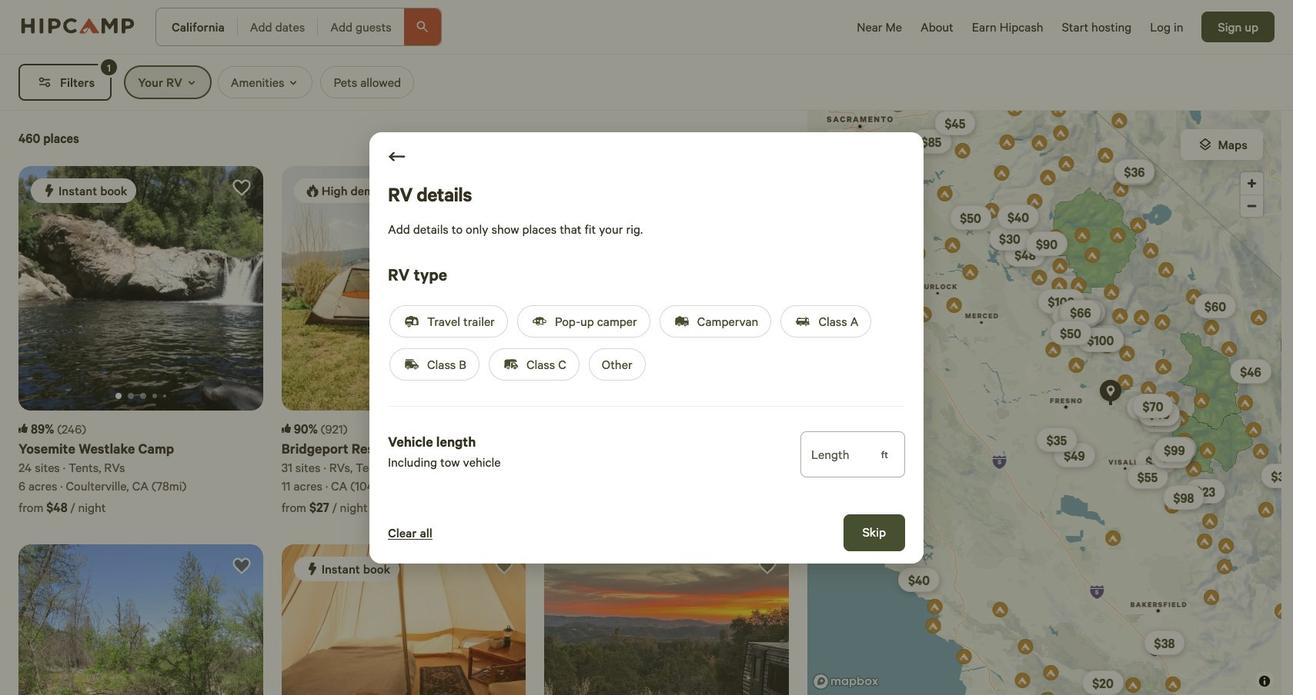 Task type: locate. For each thing, give the bounding box(es) containing it.
map marker element
[[1100, 380, 1121, 405]]

map region
[[807, 111, 1282, 696]]

toggle attribution image
[[1260, 674, 1269, 690]]

zoom out image
[[1241, 196, 1263, 217]]

current image image
[[115, 393, 121, 399], [128, 393, 134, 399], [140, 393, 146, 399], [152, 394, 157, 398], [163, 395, 166, 398]]

zoom in image
[[1241, 172, 1263, 195]]



Task type: describe. For each thing, give the bounding box(es) containing it.
Length number field
[[811, 453, 881, 471]]



Task type: vqa. For each thing, say whether or not it's contained in the screenshot.
the 'San Diego City Glamping' image
no



